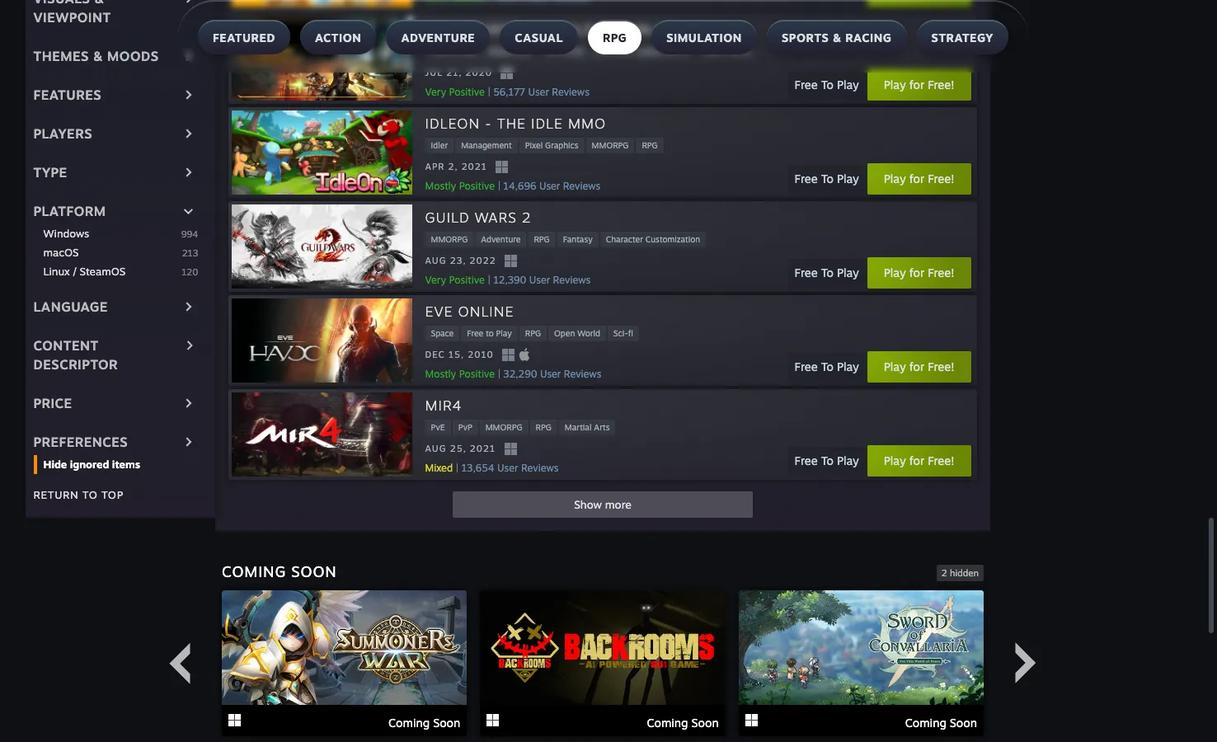 Task type: locate. For each thing, give the bounding box(es) containing it.
world down simulation
[[727, 46, 749, 56]]

1 horizontal spatial coming soon link
[[480, 590, 725, 739]]

2010
[[468, 349, 494, 360]]

user right 32,290
[[541, 367, 561, 380]]

mir4 image
[[232, 392, 412, 476]]

3 free! from the top
[[928, 266, 955, 280]]

& left racing
[[832, 31, 842, 45]]

mostly for eve
[[426, 367, 457, 380]]

to for guild wars 2
[[822, 266, 834, 280]]

reviews up "mmo"
[[552, 85, 590, 98]]

mmorpg link right pvp link
[[480, 419, 529, 435]]

open world link left sports
[[698, 43, 755, 59]]

idler link
[[426, 137, 454, 153]]

user for wars
[[530, 273, 551, 286]]

1 horizontal spatial to
[[450, 46, 458, 56]]

rpg
[[602, 31, 627, 45], [642, 140, 658, 150], [534, 234, 550, 244], [526, 328, 541, 338], [536, 422, 552, 432]]

the inside idleon - the idle mmo link
[[498, 114, 526, 132]]

mixed
[[426, 462, 453, 474]]

the for idle
[[498, 114, 526, 132]]

to for star wars™: the old republic™
[[822, 77, 834, 92]]

2021
[[462, 161, 488, 172], [470, 443, 496, 455]]

4 free! from the top
[[928, 360, 955, 374]]

the right -
[[498, 114, 526, 132]]

1 vertical spatial aug
[[426, 443, 447, 455]]

5 for from the top
[[910, 454, 925, 468]]

& inside visuals & viewpoint
[[95, 0, 105, 6]]

hide ignored items link
[[44, 457, 199, 472]]

1 vertical spatial mostly
[[426, 367, 457, 380]]

wars™:
[[467, 20, 526, 38]]

2 left "hidden"
[[942, 567, 947, 579]]

coming for sword of convallaria image
[[905, 715, 947, 729]]

0 horizontal spatial open world link
[[549, 325, 606, 341]]

space
[[431, 328, 454, 338]]

& up viewpoint
[[95, 0, 105, 6]]

mmorpg link down "mmo"
[[586, 137, 635, 153]]

user right 12,390
[[530, 273, 551, 286]]

mmorpg right pvp
[[486, 422, 523, 432]]

1 horizontal spatial adventure
[[481, 234, 521, 244]]

free
[[431, 46, 448, 56], [795, 77, 818, 92], [795, 171, 818, 186], [795, 266, 818, 280], [467, 328, 484, 338], [795, 360, 818, 374], [795, 454, 818, 468]]

the for old
[[531, 20, 560, 38]]

1 horizontal spatial open world
[[703, 46, 749, 56]]

0 vertical spatial to
[[450, 46, 458, 56]]

3 play for free! from the top
[[884, 266, 955, 280]]

very down aug 23, 2022
[[426, 273, 447, 286]]

2 free to play from the top
[[795, 171, 860, 186]]

price
[[34, 395, 73, 411]]

character down republic™
[[596, 46, 633, 56]]

free to play for mir4
[[795, 454, 860, 468]]

free to play for idleon - the idle mmo
[[795, 171, 860, 186]]

mostly down 'apr'
[[426, 179, 457, 192]]

reviews for -
[[563, 179, 601, 192]]

3 for from the top
[[910, 266, 925, 280]]

mmorpg down "mmo"
[[592, 140, 629, 150]]

positive down 2010
[[460, 367, 495, 380]]

rpg link
[[637, 137, 664, 153], [529, 231, 556, 247], [520, 325, 547, 341], [530, 419, 558, 435]]

mmorpg for the mmorpg link under "mmo"
[[592, 140, 629, 150]]

multiplayer link
[[484, 43, 538, 59]]

free for mir4
[[795, 454, 818, 468]]

mostly
[[426, 179, 457, 192], [426, 367, 457, 380]]

0 vertical spatial the
[[531, 20, 560, 38]]

mmorpg link down star wars™: the old republic™ link
[[540, 43, 588, 59]]

0 vertical spatial 2021
[[462, 161, 488, 172]]

hide ignored items
[[44, 457, 141, 471]]

mixed | 13,654 user reviews
[[426, 462, 559, 474]]

themes & moods
[[34, 48, 159, 64]]

jul
[[426, 67, 443, 78]]

for for wars™:
[[910, 77, 925, 92]]

0 vertical spatial free to play
[[431, 46, 476, 56]]

1 vertical spatial open
[[555, 328, 575, 338]]

mmorpg link down guild
[[426, 231, 474, 247]]

very positive | 56,177 user reviews
[[426, 85, 590, 98]]

reviews up martial
[[564, 367, 602, 380]]

2021 for mir4
[[470, 443, 496, 455]]

2 hidden
[[942, 567, 979, 579]]

0 vertical spatial 2
[[522, 208, 532, 226]]

customization
[[635, 46, 690, 56], [646, 234, 701, 244]]

2 vertical spatial &
[[93, 48, 104, 64]]

1 vertical spatial very
[[426, 273, 447, 286]]

aug left 23,
[[426, 255, 447, 266]]

open world left sci-
[[555, 328, 601, 338]]

0 vertical spatial &
[[95, 0, 105, 6]]

0 horizontal spatial adventure
[[401, 31, 475, 45]]

0 horizontal spatial open world
[[555, 328, 601, 338]]

moods
[[108, 48, 159, 64]]

1 horizontal spatial open world link
[[698, 43, 755, 59]]

open world
[[703, 46, 749, 56], [555, 328, 601, 338]]

4 for from the top
[[910, 360, 925, 374]]

eve online link
[[426, 302, 514, 322]]

free to play for the bottom free to play link
[[467, 328, 512, 338]]

user for online
[[541, 367, 561, 380]]

& left moods
[[93, 48, 104, 64]]

character customization right fantasy
[[606, 234, 701, 244]]

0 horizontal spatial the
[[498, 114, 526, 132]]

user
[[529, 85, 550, 98], [540, 179, 561, 192], [530, 273, 551, 286], [541, 367, 561, 380], [498, 462, 519, 474]]

& for visuals
[[95, 0, 105, 6]]

0 horizontal spatial coming soon link
[[222, 590, 467, 739]]

14,696
[[504, 179, 537, 192]]

2 to from the top
[[822, 171, 834, 186]]

1 aug from the top
[[426, 255, 447, 266]]

mostly positive | 32,290 user reviews
[[426, 367, 602, 380]]

0 horizontal spatial world
[[578, 328, 601, 338]]

0 vertical spatial very
[[426, 85, 447, 98]]

4 to from the top
[[822, 360, 834, 374]]

0 vertical spatial world
[[727, 46, 749, 56]]

open left sci-
[[555, 328, 575, 338]]

2 horizontal spatial to
[[486, 328, 494, 338]]

2 horizontal spatial coming soon link
[[739, 590, 984, 739]]

2021 right 2, in the top of the page
[[462, 161, 488, 172]]

reviews down 'graphics'
[[563, 179, 601, 192]]

1 to from the top
[[822, 77, 834, 92]]

0 vertical spatial mostly
[[426, 179, 457, 192]]

2 for from the top
[[910, 171, 925, 186]]

mmo
[[569, 114, 607, 132]]

character customization link right fantasy link
[[601, 231, 707, 247]]

-
[[486, 114, 493, 132]]

coming soon for backrooms image
[[647, 715, 719, 729]]

graphics
[[546, 140, 579, 150]]

play for free! for -
[[884, 171, 955, 186]]

very for star wars™: the old republic™
[[426, 85, 447, 98]]

2 vertical spatial to
[[83, 488, 98, 501]]

adventure
[[401, 31, 475, 45], [481, 234, 521, 244]]

2 very from the top
[[426, 273, 447, 286]]

free to play
[[795, 77, 860, 92], [795, 171, 860, 186], [795, 266, 860, 280], [795, 360, 860, 374], [795, 454, 860, 468]]

mir4
[[426, 396, 463, 414]]

star wars™: the old republic™
[[426, 20, 683, 38]]

open world down simulation
[[703, 46, 749, 56]]

5 free to play from the top
[[795, 454, 860, 468]]

0 vertical spatial open world link
[[698, 43, 755, 59]]

to
[[450, 46, 458, 56], [486, 328, 494, 338], [83, 488, 98, 501]]

3 free to play from the top
[[795, 266, 860, 280]]

soon for summoners war image
[[433, 715, 460, 729]]

positive down aug 23, 2022
[[449, 273, 485, 286]]

mostly down dec
[[426, 367, 457, 380]]

soon for backrooms image
[[691, 715, 719, 729]]

the inside star wars™: the old republic™ link
[[531, 20, 560, 38]]

aug for guild wars 2
[[426, 255, 447, 266]]

2 aug from the top
[[426, 443, 447, 455]]

0 vertical spatial adventure
[[401, 31, 475, 45]]

free! for wars
[[928, 266, 955, 280]]

4 play for free! from the top
[[884, 360, 955, 374]]

mmorpg
[[546, 46, 583, 56], [592, 140, 629, 150], [431, 234, 468, 244], [486, 422, 523, 432]]

to for eve online
[[822, 360, 834, 374]]

to up 21,
[[450, 46, 458, 56]]

1 mostly from the top
[[426, 179, 457, 192]]

next image
[[1005, 643, 1047, 684]]

mmorpg down guild
[[431, 234, 468, 244]]

adventure down wars
[[481, 234, 521, 244]]

positive down jul 21, 2020
[[449, 85, 485, 98]]

| down 2022
[[488, 273, 491, 286]]

1 horizontal spatial world
[[727, 46, 749, 56]]

items
[[112, 457, 141, 471]]

very positive | 12,390 user reviews
[[426, 273, 591, 286]]

free to play link down online
[[462, 325, 518, 341]]

to left the top
[[83, 488, 98, 501]]

character customization down republic™
[[596, 46, 690, 56]]

1 horizontal spatial 2
[[942, 567, 947, 579]]

1 vertical spatial free to play link
[[462, 325, 518, 341]]

1 horizontal spatial the
[[531, 20, 560, 38]]

open world link left sci-
[[549, 325, 606, 341]]

213
[[182, 247, 199, 259]]

positive for -
[[460, 179, 495, 192]]

free to play up 21,
[[431, 46, 476, 56]]

| left 14,696
[[499, 179, 501, 192]]

soon for sword of convallaria image
[[950, 715, 977, 729]]

to for mir4
[[822, 454, 834, 468]]

1 very from the top
[[426, 85, 447, 98]]

open world link
[[698, 43, 755, 59], [549, 325, 606, 341]]

mostly for idleon
[[426, 179, 457, 192]]

character customization
[[596, 46, 690, 56], [606, 234, 701, 244]]

0 vertical spatial aug
[[426, 255, 447, 266]]

online
[[459, 302, 514, 320]]

martial
[[565, 422, 592, 432]]

coming for summoners war image
[[388, 715, 430, 729]]

12,390
[[494, 273, 527, 286]]

user right '56,177'
[[529, 85, 550, 98]]

free for idleon - the idle mmo
[[795, 171, 818, 186]]

3 to from the top
[[822, 266, 834, 280]]

0 horizontal spatial 2
[[522, 208, 532, 226]]

1 vertical spatial character
[[606, 234, 644, 244]]

to down online
[[486, 328, 494, 338]]

1 vertical spatial &
[[832, 31, 842, 45]]

aug up mixed
[[426, 443, 447, 455]]

free to play down online
[[467, 328, 512, 338]]

& for themes
[[93, 48, 104, 64]]

0 vertical spatial character
[[596, 46, 633, 56]]

free! for -
[[928, 171, 955, 186]]

very down jul
[[426, 85, 447, 98]]

free to play link up 21,
[[426, 43, 482, 59]]

character customization link
[[590, 43, 696, 59], [601, 231, 707, 247]]

| left 32,290
[[499, 367, 501, 380]]

1 for from the top
[[910, 77, 925, 92]]

| for wars
[[488, 273, 491, 286]]

the left old
[[531, 20, 560, 38]]

featured
[[212, 31, 275, 45]]

ignored
[[70, 457, 110, 471]]

| right mixed
[[457, 462, 459, 474]]

0 horizontal spatial to
[[83, 488, 98, 501]]

action
[[315, 31, 361, 45]]

positive down apr 2, 2021
[[460, 179, 495, 192]]

positive for wars™:
[[449, 85, 485, 98]]

preferences
[[34, 433, 128, 450]]

adventure up jul
[[401, 31, 475, 45]]

free for star wars™: the old republic™
[[795, 77, 818, 92]]

1 vertical spatial 2021
[[470, 443, 496, 455]]

1 vertical spatial the
[[498, 114, 526, 132]]

2 mostly from the top
[[426, 367, 457, 380]]

5 to from the top
[[822, 454, 834, 468]]

coming soon for summoners war image
[[388, 715, 460, 729]]

13,654
[[462, 462, 495, 474]]

0 vertical spatial free to play link
[[426, 43, 482, 59]]

1 free! from the top
[[928, 77, 955, 92]]

mmorpg down star wars™: the old republic™ link
[[546, 46, 583, 56]]

reviews down fantasy link
[[553, 273, 591, 286]]

coming soon for sword of convallaria image
[[905, 715, 977, 729]]

character customization link down republic™
[[590, 43, 696, 59]]

republic™
[[600, 20, 683, 38]]

4 free to play from the top
[[795, 360, 860, 374]]

1 vertical spatial character customization link
[[601, 231, 707, 247]]

2021 up 13,654
[[470, 443, 496, 455]]

soon
[[291, 562, 337, 580], [433, 715, 460, 729], [691, 715, 719, 729], [950, 715, 977, 729]]

character right fantasy
[[606, 234, 644, 244]]

user right 14,696
[[540, 179, 561, 192]]

pvp link
[[453, 419, 479, 435]]

idler
[[431, 140, 448, 150]]

1 free to play from the top
[[795, 77, 860, 92]]

for
[[910, 77, 925, 92], [910, 171, 925, 186], [910, 266, 925, 280], [910, 360, 925, 374], [910, 454, 925, 468]]

2 free! from the top
[[928, 171, 955, 186]]

2 right wars
[[522, 208, 532, 226]]

coming soon
[[222, 562, 337, 580], [388, 715, 460, 729], [647, 715, 719, 729], [905, 715, 977, 729]]

sports & racing
[[781, 31, 892, 45]]

0 horizontal spatial open
[[555, 328, 575, 338]]

positive for online
[[460, 367, 495, 380]]

yu-gi-oh! duel links image
[[232, 0, 412, 6]]

open down simulation
[[703, 46, 724, 56]]

| left '56,177'
[[488, 85, 491, 98]]

1 vertical spatial world
[[578, 328, 601, 338]]

1 play for free! from the top
[[884, 77, 955, 92]]

1 vertical spatial free to play
[[467, 328, 512, 338]]

world left sci-
[[578, 328, 601, 338]]

2 play for free! from the top
[[884, 171, 955, 186]]

|
[[488, 85, 491, 98], [499, 179, 501, 192], [488, 273, 491, 286], [499, 367, 501, 380], [457, 462, 459, 474]]

racing
[[845, 31, 892, 45]]

0 vertical spatial open
[[703, 46, 724, 56]]



Task type: vqa. For each thing, say whether or not it's contained in the screenshot.


Task type: describe. For each thing, give the bounding box(es) containing it.
macos
[[44, 245, 79, 259]]

0 vertical spatial character customization
[[596, 46, 690, 56]]

56,177
[[494, 85, 526, 98]]

1 vertical spatial customization
[[646, 234, 701, 244]]

backrooms image
[[480, 590, 725, 705]]

aug 23, 2022
[[426, 255, 497, 266]]

visuals & viewpoint
[[34, 0, 111, 25]]

guild wars 2
[[426, 208, 532, 226]]

0 vertical spatial character customization link
[[590, 43, 696, 59]]

1 vertical spatial 2
[[942, 567, 947, 579]]

| for wars™:
[[488, 85, 491, 98]]

players
[[34, 125, 93, 142]]

eve
[[426, 302, 454, 320]]

fantasy link
[[558, 231, 599, 247]]

adventure link
[[476, 231, 527, 247]]

| for -
[[499, 179, 501, 192]]

guild wars 2 link
[[426, 208, 532, 228]]

eve online
[[426, 302, 514, 320]]

simulation
[[666, 31, 742, 45]]

1 vertical spatial to
[[486, 328, 494, 338]]

idleon - the idle mmo
[[426, 114, 607, 132]]

sci-fi
[[614, 328, 634, 338]]

mmorpg for the mmorpg link below guild
[[431, 234, 468, 244]]

guild wars 2 image
[[232, 204, 412, 288]]

2020
[[466, 67, 493, 78]]

1 vertical spatial adventure
[[481, 234, 521, 244]]

multiplayer
[[490, 46, 532, 56]]

reviews for wars
[[553, 273, 591, 286]]

fantasy
[[563, 234, 593, 244]]

play for free! for online
[[884, 360, 955, 374]]

hidden
[[950, 567, 979, 579]]

994
[[182, 228, 199, 240]]

idleon - the idle mmo image
[[232, 110, 412, 194]]

aug 25, 2021
[[426, 443, 496, 455]]

user right 13,654
[[498, 462, 519, 474]]

platform
[[34, 203, 106, 219]]

25,
[[450, 443, 467, 455]]

aug for mir4
[[426, 443, 447, 455]]

windows link
[[44, 226, 182, 241]]

1 horizontal spatial open
[[703, 46, 724, 56]]

martial arts
[[565, 422, 610, 432]]

reviews for online
[[564, 367, 602, 380]]

dec 15, 2010
[[426, 349, 494, 360]]

reviews right 13,654
[[522, 462, 559, 474]]

coming for backrooms image
[[647, 715, 688, 729]]

mostly positive | 14,696 user reviews
[[426, 179, 601, 192]]

for for wars
[[910, 266, 925, 280]]

space link
[[426, 325, 460, 341]]

free to play for star wars™: the old republic™
[[795, 77, 860, 92]]

type
[[34, 164, 68, 180]]

1 vertical spatial character customization
[[606, 234, 701, 244]]

5 play for free! from the top
[[884, 454, 955, 468]]

linux / steamos
[[44, 264, 126, 278]]

23,
[[450, 255, 467, 266]]

previous image
[[159, 643, 200, 684]]

2 inside 'guild wars 2' link
[[522, 208, 532, 226]]

language
[[34, 298, 108, 315]]

reviews for wars™:
[[552, 85, 590, 98]]

user for -
[[540, 179, 561, 192]]

content
[[34, 337, 99, 353]]

user for wars™:
[[529, 85, 550, 98]]

show
[[574, 498, 602, 511]]

mmorpg for the mmorpg link below star wars™: the old republic™ link
[[546, 46, 583, 56]]

visuals
[[34, 0, 91, 6]]

sword of convallaria image
[[739, 590, 984, 705]]

free to play for guild wars 2
[[795, 266, 860, 280]]

wars
[[475, 208, 517, 226]]

casual
[[514, 31, 563, 45]]

idleon
[[426, 114, 481, 132]]

1 vertical spatial open world
[[555, 328, 601, 338]]

themes
[[34, 48, 89, 64]]

120
[[182, 266, 199, 278]]

for for online
[[910, 360, 925, 374]]

mmorpg for the mmorpg link to the right of pvp link
[[486, 422, 523, 432]]

world for the bottom open world "link"
[[578, 328, 601, 338]]

21,
[[447, 67, 463, 78]]

show more
[[574, 498, 632, 511]]

star wars™: the old republic™ image
[[232, 16, 412, 100]]

sports
[[781, 31, 829, 45]]

32,290
[[504, 367, 538, 380]]

| for online
[[499, 367, 501, 380]]

idle
[[531, 114, 564, 132]]

sci-
[[614, 328, 629, 338]]

mir4 link
[[426, 396, 463, 416]]

very for guild wars 2
[[426, 273, 447, 286]]

jul 21, 2020
[[426, 67, 493, 78]]

0 vertical spatial open world
[[703, 46, 749, 56]]

free! for online
[[928, 360, 955, 374]]

dec
[[426, 349, 446, 360]]

2 coming soon link from the left
[[480, 590, 725, 739]]

apr 2, 2021
[[426, 161, 488, 172]]

free to play for eve online
[[795, 360, 860, 374]]

pixel graphics
[[525, 140, 579, 150]]

3 coming soon link from the left
[[739, 590, 984, 739]]

strategy
[[931, 31, 993, 45]]

content descriptor
[[34, 337, 118, 372]]

old
[[565, 20, 595, 38]]

15,
[[449, 349, 465, 360]]

martial arts link
[[559, 419, 616, 435]]

world for rightmost open world "link"
[[727, 46, 749, 56]]

features
[[34, 86, 102, 103]]

1 vertical spatial open world link
[[549, 325, 606, 341]]

management link
[[456, 137, 518, 153]]

apr
[[426, 161, 445, 172]]

eve online image
[[232, 298, 412, 382]]

free to play for the topmost free to play link
[[431, 46, 476, 56]]

hide
[[44, 457, 67, 471]]

sci-fi link
[[608, 325, 640, 341]]

summoners war image
[[222, 590, 467, 705]]

arts
[[594, 422, 610, 432]]

2022
[[470, 255, 497, 266]]

for for -
[[910, 171, 925, 186]]

& for sports
[[832, 31, 842, 45]]

windows
[[44, 226, 90, 240]]

pixel graphics link
[[520, 137, 585, 153]]

free for guild wars 2
[[795, 266, 818, 280]]

more
[[605, 498, 632, 511]]

viewpoint
[[34, 9, 111, 25]]

2,
[[449, 161, 459, 172]]

star wars™: the old republic™ link
[[426, 19, 683, 40]]

star
[[426, 20, 462, 38]]

positive for wars
[[449, 273, 485, 286]]

play for free! for wars™:
[[884, 77, 955, 92]]

return
[[34, 488, 79, 501]]

fi
[[629, 328, 634, 338]]

to for idleon - the idle mmo
[[822, 171, 834, 186]]

free! for wars™:
[[928, 77, 955, 92]]

0 vertical spatial customization
[[635, 46, 690, 56]]

5 free! from the top
[[928, 454, 955, 468]]

2021 for idleon - the idle mmo
[[462, 161, 488, 172]]

play for free! for wars
[[884, 266, 955, 280]]

pve
[[431, 422, 446, 432]]

pixel
[[525, 140, 543, 150]]

1 coming soon link from the left
[[222, 590, 467, 739]]

free for eve online
[[795, 360, 818, 374]]

pvp
[[459, 422, 473, 432]]

idleon - the idle mmo link
[[426, 113, 607, 134]]



